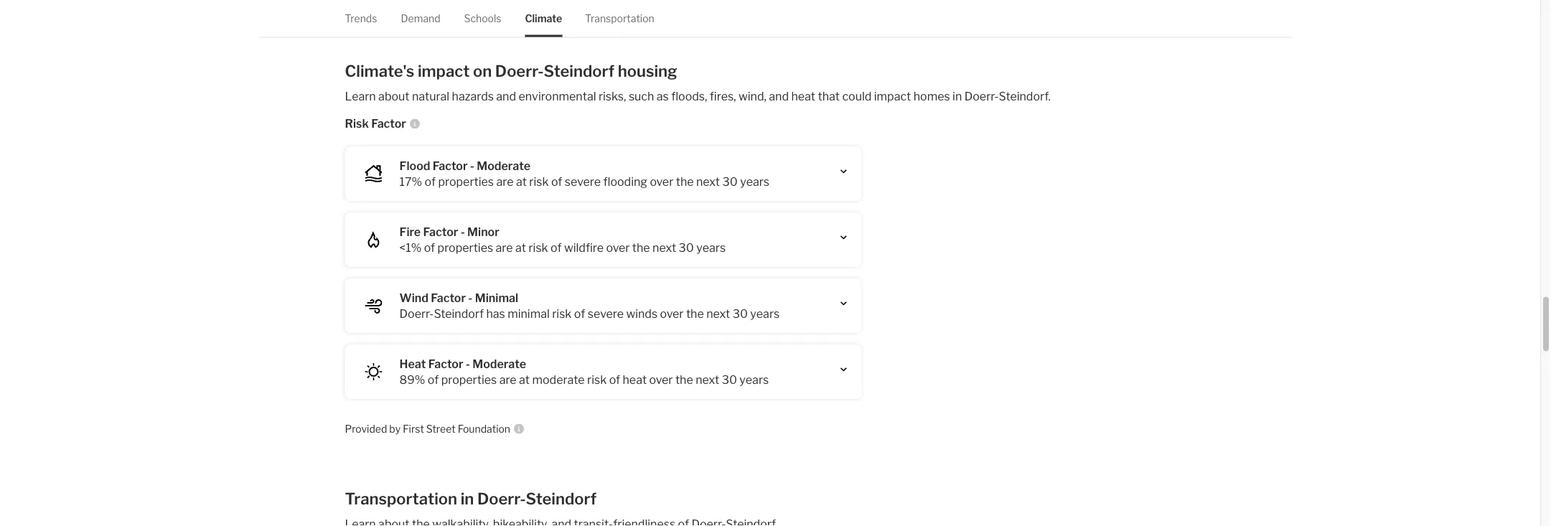 Task type: locate. For each thing, give the bounding box(es) containing it.
2 vertical spatial properties
[[441, 373, 497, 387]]

1 vertical spatial at
[[515, 241, 526, 255]]

impact up natural
[[418, 62, 470, 81]]

2 vertical spatial are
[[499, 373, 517, 387]]

factor inside heat factor - moderate 89% of properties are at moderate        risk of heat over the next 30 years
[[428, 357, 463, 371]]

- for heat
[[466, 357, 470, 371]]

0 horizontal spatial transportation
[[345, 490, 457, 509]]

severe left flooding
[[565, 175, 601, 189]]

fires,
[[710, 89, 736, 103]]

severe left winds
[[588, 307, 624, 321]]

the inside fire factor - minor <1% of properties are at risk of wildfire over the next 30 years
[[632, 241, 650, 255]]

moderate up minor
[[477, 159, 531, 173]]

over right winds
[[660, 307, 684, 321]]

are for of
[[499, 373, 517, 387]]

over right wildfire
[[606, 241, 630, 255]]

severe inside "wind factor - minimal doerr-steindorf has minimal risk of severe winds over the next 30 years"
[[588, 307, 624, 321]]

- left minimal
[[468, 291, 473, 305]]

-
[[470, 159, 474, 173], [461, 225, 465, 239], [468, 291, 473, 305], [466, 357, 470, 371]]

are
[[496, 175, 514, 189], [496, 241, 513, 255], [499, 373, 517, 387]]

0 horizontal spatial and
[[496, 89, 516, 103]]

risk right moderate
[[587, 373, 607, 387]]

wind
[[399, 291, 428, 305]]

trends link
[[345, 0, 377, 37]]

climate's
[[345, 62, 414, 81]]

at inside flood factor - moderate 17% of properties are at risk of severe flooding over the next 30 years
[[516, 175, 527, 189]]

severe
[[565, 175, 601, 189], [588, 307, 624, 321]]

moderate
[[477, 159, 531, 173], [473, 357, 526, 371]]

of right <1%
[[424, 241, 435, 255]]

over right flooding
[[650, 175, 674, 189]]

0 vertical spatial properties
[[438, 175, 494, 189]]

properties inside heat factor - moderate 89% of properties are at moderate        risk of heat over the next 30 years
[[441, 373, 497, 387]]

fire
[[399, 225, 421, 239]]

are down minor
[[496, 241, 513, 255]]

factor for flood
[[433, 159, 468, 173]]

transportation
[[585, 12, 655, 24], [345, 490, 457, 509]]

factor down about
[[371, 116, 406, 130]]

learn
[[345, 89, 376, 103]]

are inside fire factor - minor <1% of properties are at risk of wildfire over the next 30 years
[[496, 241, 513, 255]]

next
[[696, 175, 720, 189], [653, 241, 676, 255], [706, 307, 730, 321], [696, 373, 719, 387]]

transportation link
[[585, 0, 655, 37]]

properties for heat
[[441, 373, 497, 387]]

and right wind,
[[769, 89, 789, 103]]

- inside fire factor - minor <1% of properties are at risk of wildfire over the next 30 years
[[461, 225, 465, 239]]

risk factor
[[345, 116, 406, 130]]

30
[[722, 175, 738, 189], [679, 241, 694, 255], [733, 307, 748, 321], [722, 373, 737, 387]]

risk
[[529, 175, 549, 189], [529, 241, 548, 255], [552, 307, 572, 321], [587, 373, 607, 387]]

of up fire factor - minor <1% of properties are at risk of wildfire over the next 30 years
[[551, 175, 562, 189]]

risk right "minimal"
[[552, 307, 572, 321]]

of right the 89%
[[428, 373, 439, 387]]

impact
[[418, 62, 470, 81], [874, 89, 911, 103]]

such
[[629, 89, 654, 103]]

are inside heat factor - moderate 89% of properties are at moderate        risk of heat over the next 30 years
[[499, 373, 517, 387]]

risk up fire factor - minor <1% of properties are at risk of wildfire over the next 30 years
[[529, 175, 549, 189]]

climate
[[525, 12, 562, 24]]

factor inside "wind factor - minimal doerr-steindorf has minimal risk of severe winds over the next 30 years"
[[431, 291, 466, 305]]

demand
[[401, 12, 441, 24]]

properties inside flood factor - moderate 17% of properties are at risk of severe flooding over the next 30 years
[[438, 175, 494, 189]]

doerr-
[[495, 62, 544, 81], [965, 89, 999, 103], [399, 307, 434, 321], [477, 490, 526, 509]]

0 vertical spatial heat
[[791, 89, 816, 103]]

0 vertical spatial transportation
[[585, 12, 655, 24]]

and
[[496, 89, 516, 103], [769, 89, 789, 103]]

2 and from the left
[[769, 89, 789, 103]]

climate's impact on doerr-steindorf housing
[[345, 62, 677, 81]]

1 horizontal spatial in
[[953, 89, 962, 103]]

hazards
[[452, 89, 494, 103]]

first
[[403, 423, 424, 435]]

at
[[516, 175, 527, 189], [515, 241, 526, 255], [519, 373, 530, 387]]

steindorf
[[544, 62, 615, 81], [434, 307, 484, 321], [526, 490, 597, 509]]

properties for flood
[[438, 175, 494, 189]]

1 horizontal spatial transportation
[[585, 12, 655, 24]]

- left minor
[[461, 225, 465, 239]]

factor
[[371, 116, 406, 130], [433, 159, 468, 173], [423, 225, 458, 239], [431, 291, 466, 305], [428, 357, 463, 371]]

moderate down has
[[473, 357, 526, 371]]

- right flood
[[470, 159, 474, 173]]

1 vertical spatial impact
[[874, 89, 911, 103]]

factor inside fire factor - minor <1% of properties are at risk of wildfire over the next 30 years
[[423, 225, 458, 239]]

1 vertical spatial moderate
[[473, 357, 526, 371]]

factor for heat
[[428, 357, 463, 371]]

at up minimal
[[515, 241, 526, 255]]

1 vertical spatial heat
[[623, 373, 647, 387]]

- right heat
[[466, 357, 470, 371]]

- for wind
[[468, 291, 473, 305]]

1 vertical spatial are
[[496, 241, 513, 255]]

housing
[[618, 62, 677, 81]]

factor inside flood factor - moderate 17% of properties are at risk of severe flooding over the next 30 years
[[433, 159, 468, 173]]

impact right could
[[874, 89, 911, 103]]

0 horizontal spatial in
[[461, 490, 474, 509]]

of
[[425, 175, 436, 189], [551, 175, 562, 189], [424, 241, 435, 255], [551, 241, 562, 255], [574, 307, 585, 321], [428, 373, 439, 387], [609, 373, 620, 387]]

properties down minor
[[438, 241, 493, 255]]

and down climate's impact on doerr-steindorf housing
[[496, 89, 516, 103]]

next inside flood factor - moderate 17% of properties are at risk of severe flooding over the next 30 years
[[696, 175, 720, 189]]

severe inside flood factor - moderate 17% of properties are at risk of severe flooding over the next 30 years
[[565, 175, 601, 189]]

wind factor - minimal doerr-steindorf has minimal risk of severe winds over the next 30 years
[[399, 291, 780, 321]]

are up minor
[[496, 175, 514, 189]]

at inside heat factor - moderate 89% of properties are at moderate        risk of heat over the next 30 years
[[519, 373, 530, 387]]

of left wildfire
[[551, 241, 562, 255]]

transportation down by
[[345, 490, 457, 509]]

moderate inside heat factor - moderate 89% of properties are at moderate        risk of heat over the next 30 years
[[473, 357, 526, 371]]

0 horizontal spatial heat
[[623, 373, 647, 387]]

at for severe
[[516, 175, 527, 189]]

transportation up housing
[[585, 12, 655, 24]]

are for severe
[[496, 175, 514, 189]]

1 vertical spatial severe
[[588, 307, 624, 321]]

has
[[486, 307, 505, 321]]

- inside heat factor - moderate 89% of properties are at moderate        risk of heat over the next 30 years
[[466, 357, 470, 371]]

- inside flood factor - moderate 17% of properties are at risk of severe flooding over the next 30 years
[[470, 159, 474, 173]]

in
[[953, 89, 962, 103], [461, 490, 474, 509]]

1 vertical spatial steindorf
[[434, 307, 484, 321]]

floods,
[[671, 89, 707, 103]]

moderate for moderate
[[473, 357, 526, 371]]

1 vertical spatial properties
[[438, 241, 493, 255]]

over down winds
[[649, 373, 673, 387]]

over inside fire factor - minor <1% of properties are at risk of wildfire over the next 30 years
[[606, 241, 630, 255]]

could
[[842, 89, 872, 103]]

years
[[740, 175, 770, 189], [696, 241, 726, 255], [750, 307, 780, 321], [740, 373, 769, 387]]

at for of
[[519, 373, 530, 387]]

transportation in doerr-steindorf
[[345, 490, 597, 509]]

1 vertical spatial in
[[461, 490, 474, 509]]

risk left wildfire
[[529, 241, 548, 255]]

factor right heat
[[428, 357, 463, 371]]

heat
[[399, 357, 426, 371]]

heat left that
[[791, 89, 816, 103]]

provided by first street foundation
[[345, 423, 510, 435]]

2 vertical spatial at
[[519, 373, 530, 387]]

winds
[[626, 307, 658, 321]]

factor right 'wind'
[[431, 291, 466, 305]]

years inside "wind factor - minimal doerr-steindorf has minimal risk of severe winds over the next 30 years"
[[750, 307, 780, 321]]

learn about natural hazards and environmental risks, such as floods, fires, wind, and heat that      could impact homes in doerr-steindorf.
[[345, 89, 1051, 103]]

factor right fire
[[423, 225, 458, 239]]

transportation for transportation
[[585, 12, 655, 24]]

0 vertical spatial moderate
[[477, 159, 531, 173]]

0 vertical spatial are
[[496, 175, 514, 189]]

0 vertical spatial steindorf
[[544, 62, 615, 81]]

minimal
[[475, 291, 518, 305]]

factor right flood
[[433, 159, 468, 173]]

homes
[[914, 89, 950, 103]]

are left moderate
[[499, 373, 517, 387]]

environmental
[[519, 89, 596, 103]]

climate link
[[525, 0, 562, 37]]

properties
[[438, 175, 494, 189], [438, 241, 493, 255], [441, 373, 497, 387]]

properties up minor
[[438, 175, 494, 189]]

the
[[676, 175, 694, 189], [632, 241, 650, 255], [686, 307, 704, 321], [675, 373, 693, 387]]

the inside "wind factor - minimal doerr-steindorf has minimal risk of severe winds over the next 30 years"
[[686, 307, 704, 321]]

1 horizontal spatial heat
[[791, 89, 816, 103]]

over
[[650, 175, 674, 189], [606, 241, 630, 255], [660, 307, 684, 321], [649, 373, 673, 387]]

0 vertical spatial severe
[[565, 175, 601, 189]]

that
[[818, 89, 840, 103]]

next inside "wind factor - minimal doerr-steindorf has minimal risk of severe winds over the next 30 years"
[[706, 307, 730, 321]]

flood
[[399, 159, 430, 173]]

0 vertical spatial in
[[953, 89, 962, 103]]

- inside "wind factor - minimal doerr-steindorf has minimal risk of severe winds over the next 30 years"
[[468, 291, 473, 305]]

heat down winds
[[623, 373, 647, 387]]

moderate
[[532, 373, 585, 387]]

0 horizontal spatial impact
[[418, 62, 470, 81]]

at inside fire factor - minor <1% of properties are at risk of wildfire over the next 30 years
[[515, 241, 526, 255]]

1 horizontal spatial impact
[[874, 89, 911, 103]]

1 horizontal spatial and
[[769, 89, 789, 103]]

moderate for risk
[[477, 159, 531, 173]]

0 vertical spatial at
[[516, 175, 527, 189]]

moderate inside flood factor - moderate 17% of properties are at risk of severe flooding over the next 30 years
[[477, 159, 531, 173]]

properties inside fire factor - minor <1% of properties are at risk of wildfire over the next 30 years
[[438, 241, 493, 255]]

of right "minimal"
[[574, 307, 585, 321]]

heat
[[791, 89, 816, 103], [623, 373, 647, 387]]

30 inside flood factor - moderate 17% of properties are at risk of severe flooding over the next 30 years
[[722, 175, 738, 189]]

at up fire factor - minor <1% of properties are at risk of wildfire over the next 30 years
[[516, 175, 527, 189]]

are inside flood factor - moderate 17% of properties are at risk of severe flooding over the next 30 years
[[496, 175, 514, 189]]

at left moderate
[[519, 373, 530, 387]]

properties up foundation on the left bottom
[[441, 373, 497, 387]]

1 vertical spatial transportation
[[345, 490, 457, 509]]



Task type: vqa. For each thing, say whether or not it's contained in the screenshot.
Photos
no



Task type: describe. For each thing, give the bounding box(es) containing it.
flood factor - moderate 17% of properties are at risk of severe flooding over the next 30 years
[[399, 159, 770, 189]]

at for wildfire
[[515, 241, 526, 255]]

as
[[657, 89, 669, 103]]

- for fire
[[461, 225, 465, 239]]

17%
[[399, 175, 422, 189]]

trends
[[345, 12, 377, 24]]

of right moderate
[[609, 373, 620, 387]]

factor for risk
[[371, 116, 406, 130]]

risk inside fire factor - minor <1% of properties are at risk of wildfire over the next 30 years
[[529, 241, 548, 255]]

by
[[389, 423, 401, 435]]

risk inside heat factor - moderate 89% of properties are at moderate        risk of heat over the next 30 years
[[587, 373, 607, 387]]

steindorf inside "wind factor - minimal doerr-steindorf has minimal risk of severe winds over the next 30 years"
[[434, 307, 484, 321]]

of right 17%
[[425, 175, 436, 189]]

doerr- inside "wind factor - minimal doerr-steindorf has minimal risk of severe winds over the next 30 years"
[[399, 307, 434, 321]]

risk
[[345, 116, 369, 130]]

factor for fire
[[423, 225, 458, 239]]

of inside "wind factor - minimal doerr-steindorf has minimal risk of severe winds over the next 30 years"
[[574, 307, 585, 321]]

30 inside heat factor - moderate 89% of properties are at moderate        risk of heat over the next 30 years
[[722, 373, 737, 387]]

wildfire
[[564, 241, 604, 255]]

foundation
[[458, 423, 510, 435]]

wind,
[[739, 89, 767, 103]]

the inside flood factor - moderate 17% of properties are at risk of severe flooding over the next 30 years
[[676, 175, 694, 189]]

risks,
[[599, 89, 626, 103]]

<1%
[[399, 241, 422, 255]]

risk inside "wind factor - minimal doerr-steindorf has minimal risk of severe winds over the next 30 years"
[[552, 307, 572, 321]]

flooding
[[603, 175, 647, 189]]

30 inside "wind factor - minimal doerr-steindorf has minimal risk of severe winds over the next 30 years"
[[733, 307, 748, 321]]

steindorf.
[[999, 89, 1051, 103]]

risk inside flood factor - moderate 17% of properties are at risk of severe flooding over the next 30 years
[[529, 175, 549, 189]]

properties for fire
[[438, 241, 493, 255]]

minor
[[467, 225, 499, 239]]

about
[[378, 89, 410, 103]]

years inside heat factor - moderate 89% of properties are at moderate        risk of heat over the next 30 years
[[740, 373, 769, 387]]

2 vertical spatial steindorf
[[526, 490, 597, 509]]

natural
[[412, 89, 450, 103]]

heat inside heat factor - moderate 89% of properties are at moderate        risk of heat over the next 30 years
[[623, 373, 647, 387]]

89%
[[399, 373, 425, 387]]

minimal
[[508, 307, 550, 321]]

next inside fire factor - minor <1% of properties are at risk of wildfire over the next 30 years
[[653, 241, 676, 255]]

the inside heat factor - moderate 89% of properties are at moderate        risk of heat over the next 30 years
[[675, 373, 693, 387]]

1 and from the left
[[496, 89, 516, 103]]

demand link
[[401, 0, 441, 37]]

fire factor - minor <1% of properties are at risk of wildfire over the next 30 years
[[399, 225, 726, 255]]

schools link
[[464, 0, 501, 37]]

30 inside fire factor - minor <1% of properties are at risk of wildfire over the next 30 years
[[679, 241, 694, 255]]

factor for wind
[[431, 291, 466, 305]]

schools
[[464, 12, 501, 24]]

provided
[[345, 423, 387, 435]]

- for flood
[[470, 159, 474, 173]]

on
[[473, 62, 492, 81]]

are for wildfire
[[496, 241, 513, 255]]

over inside flood factor - moderate 17% of properties are at risk of severe flooding over the next 30 years
[[650, 175, 674, 189]]

next inside heat factor - moderate 89% of properties are at moderate        risk of heat over the next 30 years
[[696, 373, 719, 387]]

street
[[426, 423, 456, 435]]

0 vertical spatial impact
[[418, 62, 470, 81]]

over inside heat factor - moderate 89% of properties are at moderate        risk of heat over the next 30 years
[[649, 373, 673, 387]]

transportation for transportation in doerr-steindorf
[[345, 490, 457, 509]]

years inside fire factor - minor <1% of properties are at risk of wildfire over the next 30 years
[[696, 241, 726, 255]]

years inside flood factor - moderate 17% of properties are at risk of severe flooding over the next 30 years
[[740, 175, 770, 189]]

heat factor - moderate 89% of properties are at moderate        risk of heat over the next 30 years
[[399, 357, 769, 387]]

over inside "wind factor - minimal doerr-steindorf has minimal risk of severe winds over the next 30 years"
[[660, 307, 684, 321]]



